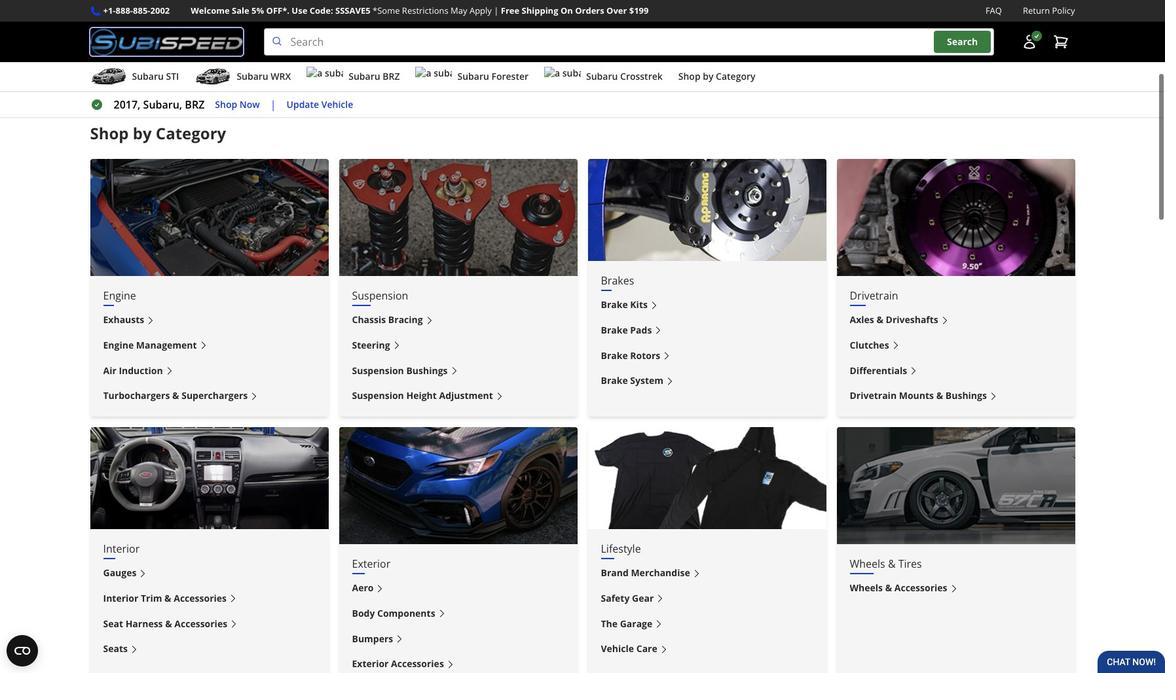 Task type: describe. For each thing, give the bounding box(es) containing it.
vehicle inside button
[[321, 98, 353, 111]]

exterior for exterior
[[352, 557, 390, 572]]

engine management
[[103, 339, 197, 352]]

bracing
[[388, 314, 423, 326]]

exterior accessories
[[352, 658, 444, 671]]

shop inside shop now link
[[215, 98, 237, 111]]

air induction
[[103, 365, 163, 377]]

brand merchandise link
[[601, 567, 813, 581]]

1 vertical spatial shop by category
[[90, 123, 226, 144]]

1 vertical spatial by
[[133, 123, 152, 144]]

code:
[[310, 5, 333, 16]]

brakes
[[601, 274, 634, 288]]

over
[[606, 5, 627, 16]]

seat harness & accessories
[[103, 618, 227, 630]]

subaru sti
[[132, 70, 179, 83]]

accessories down the "interior trim & accessories" link
[[174, 618, 227, 630]]

policy
[[1052, 5, 1075, 16]]

subaru crosstrek button
[[544, 65, 663, 91]]

sti
[[166, 70, 179, 83]]

exhausts
[[103, 314, 144, 326]]

2002
[[150, 5, 170, 16]]

accessories down bumpers link
[[391, 658, 444, 671]]

suspension image
[[339, 159, 577, 276]]

air
[[103, 365, 116, 377]]

wheels & accessories image
[[837, 428, 1075, 545]]

brake rotors link
[[601, 349, 813, 364]]

$199
[[629, 5, 649, 16]]

bumpers link
[[352, 632, 564, 647]]

1 horizontal spatial shop by category
[[678, 70, 755, 83]]

engine for engine management
[[103, 339, 134, 352]]

sale
[[232, 5, 249, 16]]

engine for engine
[[103, 289, 136, 303]]

brz inside dropdown button
[[383, 70, 400, 83]]

vehicle care
[[601, 643, 657, 656]]

brake system
[[601, 375, 663, 387]]

lifestyle
[[601, 542, 641, 557]]

subaru brz button
[[307, 65, 400, 91]]

bumpers
[[352, 633, 393, 645]]

subaru brz
[[349, 70, 400, 83]]

exhausts link
[[103, 313, 315, 328]]

harness
[[126, 618, 163, 630]]

*some
[[373, 5, 400, 16]]

the
[[601, 618, 618, 630]]

+1-888-885-2002
[[103, 5, 170, 16]]

& right harness
[[165, 618, 172, 630]]

shop now
[[215, 98, 260, 111]]

& right trim on the left bottom of the page
[[164, 593, 171, 605]]

now
[[223, 35, 246, 47]]

*some restrictions may apply | free shipping on orders over $199
[[373, 5, 649, 16]]

drivetrain mounts & bushings link
[[850, 389, 1062, 404]]

subaru sti button
[[90, 65, 179, 91]]

turbochargers
[[103, 390, 170, 402]]

engine image
[[90, 159, 328, 276]]

faq link
[[986, 4, 1002, 18]]

subaru for subaru crosstrek
[[586, 70, 618, 83]]

exterior image
[[339, 428, 577, 545]]

chassis bracing
[[352, 314, 423, 326]]

subaru,
[[143, 98, 182, 112]]

shop by category button
[[678, 65, 755, 91]]

search
[[947, 36, 978, 48]]

merchandise
[[631, 567, 690, 580]]

subaru for subaru forester
[[457, 70, 489, 83]]

body components
[[352, 608, 435, 620]]

seat harness & accessories link
[[103, 617, 315, 632]]

trim
[[141, 593, 162, 605]]

885-
[[133, 5, 150, 16]]

care
[[636, 643, 657, 656]]

subispeed logo image
[[90, 28, 243, 56]]

suspension for suspension bushings
[[352, 365, 404, 377]]

gauges
[[103, 567, 137, 580]]

a subaru sti thumbnail image image
[[90, 67, 127, 87]]

exterior for exterior accessories
[[352, 658, 389, 671]]

drivetrain for drivetrain mounts & bushings
[[850, 390, 897, 402]]

clutches
[[850, 339, 889, 352]]

driveshafts
[[886, 314, 938, 326]]

the garage
[[601, 618, 652, 630]]

garage
[[620, 618, 652, 630]]

& right axles
[[876, 314, 883, 326]]

aero
[[352, 582, 374, 595]]

brake for brake kits
[[601, 299, 628, 311]]

brand merchandise
[[601, 567, 690, 580]]

0 horizontal spatial brz
[[185, 98, 205, 112]]

888-
[[116, 5, 133, 16]]

brake pads link
[[601, 323, 813, 338]]

1 vertical spatial category
[[156, 123, 226, 144]]

subaru crosstrek
[[586, 70, 663, 83]]

0 vertical spatial |
[[494, 5, 499, 16]]

chassis
[[352, 314, 386, 326]]

safety
[[601, 593, 630, 605]]

return
[[1023, 5, 1050, 16]]

drivetrain image
[[837, 159, 1075, 276]]

category inside dropdown button
[[716, 70, 755, 83]]

subaru for subaru brz
[[349, 70, 380, 83]]

brake for brake rotors
[[601, 349, 628, 362]]

vehicle care link
[[601, 643, 813, 658]]

& left 'superchargers' at the left
[[172, 390, 179, 402]]

orders
[[575, 5, 604, 16]]

turbochargers & superchargers link
[[103, 389, 315, 404]]

a subaru wrx thumbnail image image
[[195, 67, 231, 87]]

wheels for wheels & accessories
[[850, 582, 883, 595]]

exterior accessories link
[[352, 658, 564, 673]]

drivetrain for drivetrain
[[850, 289, 898, 303]]

apply
[[469, 5, 492, 16]]

wheels for wheels & tires
[[850, 557, 885, 572]]



Task type: locate. For each thing, give the bounding box(es) containing it.
exterior down 'bumpers'
[[352, 658, 389, 671]]

aero link
[[352, 582, 564, 597]]

wheels down the wheels & tires
[[850, 582, 883, 595]]

update
[[287, 98, 319, 111]]

suspension height adjustment link
[[352, 389, 564, 404]]

shop
[[196, 35, 221, 47]]

bushings up suspension height adjustment
[[406, 365, 448, 377]]

0 vertical spatial by
[[703, 70, 713, 83]]

1 vertical spatial shop
[[215, 98, 237, 111]]

steering link
[[352, 338, 564, 353]]

safety gear
[[601, 593, 654, 605]]

subaru left forester in the top of the page
[[457, 70, 489, 83]]

2 horizontal spatial shop
[[678, 70, 700, 83]]

shop now link
[[215, 97, 260, 112]]

shop now
[[196, 35, 246, 47]]

2 vertical spatial suspension
[[352, 390, 404, 402]]

seats link
[[103, 643, 315, 658]]

1 vertical spatial exterior
[[352, 658, 389, 671]]

may
[[451, 5, 467, 16]]

1 vertical spatial brz
[[185, 98, 205, 112]]

air induction link
[[103, 364, 315, 379]]

interior trim & accessories link
[[103, 592, 315, 607]]

1 vertical spatial bushings
[[946, 390, 987, 402]]

free
[[501, 5, 519, 16]]

accessories down tires
[[894, 582, 947, 595]]

1 drivetrain from the top
[[850, 289, 898, 303]]

interior image
[[90, 428, 328, 530]]

+1-
[[103, 5, 116, 16]]

axles
[[850, 314, 874, 326]]

interior down gauges
[[103, 593, 138, 605]]

engine management link
[[103, 338, 315, 353]]

interior for interior
[[103, 542, 140, 557]]

2 engine from the top
[[103, 339, 134, 352]]

& down the wheels & tires
[[885, 582, 892, 595]]

by inside shop by category dropdown button
[[703, 70, 713, 83]]

1 vertical spatial |
[[270, 98, 276, 112]]

1 horizontal spatial brz
[[383, 70, 400, 83]]

& right mounts
[[936, 390, 943, 402]]

1 vertical spatial wheels
[[850, 582, 883, 595]]

subaru left crosstrek
[[586, 70, 618, 83]]

subaru forester
[[457, 70, 529, 83]]

faq
[[986, 5, 1002, 16]]

0 vertical spatial suspension
[[352, 289, 408, 303]]

brz right subaru,
[[185, 98, 205, 112]]

brake kits
[[601, 299, 648, 311]]

components
[[377, 608, 435, 620]]

forester
[[491, 70, 529, 83]]

gear
[[632, 593, 654, 605]]

&
[[876, 314, 883, 326], [172, 390, 179, 402], [936, 390, 943, 402], [888, 557, 896, 572], [885, 582, 892, 595], [164, 593, 171, 605], [165, 618, 172, 630]]

subaru left sti
[[132, 70, 164, 83]]

0 vertical spatial bushings
[[406, 365, 448, 377]]

shop left now
[[215, 98, 237, 111]]

crosstrek
[[620, 70, 663, 83]]

differentials link
[[850, 364, 1062, 379]]

axles & driveshafts
[[850, 314, 938, 326]]

& left tires
[[888, 557, 896, 572]]

1 vertical spatial drivetrain
[[850, 390, 897, 402]]

exterior
[[352, 557, 390, 572], [352, 658, 389, 671]]

suspension down "suspension bushings"
[[352, 390, 404, 402]]

brake down brake rotors
[[601, 375, 628, 387]]

return policy
[[1023, 5, 1075, 16]]

brake
[[601, 299, 628, 311], [601, 324, 628, 337], [601, 349, 628, 362], [601, 375, 628, 387]]

1 subaru from the left
[[132, 70, 164, 83]]

0 horizontal spatial |
[[270, 98, 276, 112]]

superchargers
[[182, 390, 248, 402]]

engine up 'exhausts'
[[103, 289, 136, 303]]

sssave5
[[335, 5, 370, 16]]

subaru inside 'subaru brz' dropdown button
[[349, 70, 380, 83]]

bushings
[[406, 365, 448, 377], [946, 390, 987, 402]]

interior up gauges
[[103, 542, 140, 557]]

4 brake from the top
[[601, 375, 628, 387]]

5 subaru from the left
[[586, 70, 618, 83]]

wheels
[[850, 557, 885, 572], [850, 582, 883, 595]]

subaru forester button
[[415, 65, 529, 91]]

1 suspension from the top
[[352, 289, 408, 303]]

seat
[[103, 618, 123, 630]]

0 horizontal spatial category
[[156, 123, 226, 144]]

chassis bracing link
[[352, 313, 564, 328]]

body
[[352, 608, 375, 620]]

tires
[[898, 557, 922, 572]]

vehicle down the the
[[601, 643, 634, 656]]

the garage link
[[601, 617, 813, 632]]

on
[[560, 5, 573, 16]]

drivetrain up axles
[[850, 289, 898, 303]]

brz left a subaru forester thumbnail image
[[383, 70, 400, 83]]

subaru up now
[[237, 70, 268, 83]]

suspension up chassis bracing
[[352, 289, 408, 303]]

shop right crosstrek
[[678, 70, 700, 83]]

0 vertical spatial shop
[[678, 70, 700, 83]]

pads
[[630, 324, 652, 337]]

button image
[[1021, 34, 1037, 50]]

height
[[406, 390, 437, 402]]

lifestyle image
[[588, 428, 826, 530]]

subaru wrx button
[[195, 65, 291, 91]]

wheels & accessories
[[850, 582, 947, 595]]

rotors
[[630, 349, 660, 362]]

turbochargers & superchargers
[[103, 390, 248, 402]]

drivetrain down differentials
[[850, 390, 897, 402]]

welcome
[[191, 5, 230, 16]]

open widget image
[[7, 636, 38, 667]]

suspension bushings
[[352, 365, 448, 377]]

wrx
[[271, 70, 291, 83]]

2 brake from the top
[[601, 324, 628, 337]]

2 wheels from the top
[[850, 582, 883, 595]]

0 vertical spatial brz
[[383, 70, 400, 83]]

2017, subaru, brz
[[114, 98, 205, 112]]

1 engine from the top
[[103, 289, 136, 303]]

a subaru crosstrek thumbnail image image
[[544, 67, 581, 87]]

interior for interior trim & accessories
[[103, 593, 138, 605]]

1 brake from the top
[[601, 299, 628, 311]]

shop now link
[[90, 28, 353, 56]]

drivetrain
[[850, 289, 898, 303], [850, 390, 897, 402]]

1 vertical spatial vehicle
[[601, 643, 634, 656]]

subaru
[[132, 70, 164, 83], [237, 70, 268, 83], [349, 70, 380, 83], [457, 70, 489, 83], [586, 70, 618, 83]]

wheels & tires
[[850, 557, 922, 572]]

1 horizontal spatial vehicle
[[601, 643, 634, 656]]

subaru for subaru sti
[[132, 70, 164, 83]]

suspension for suspension height adjustment
[[352, 390, 404, 402]]

brake left pads
[[601, 324, 628, 337]]

off*.
[[266, 5, 289, 16]]

kits
[[630, 299, 648, 311]]

subaru right "a subaru brz thumbnail image"
[[349, 70, 380, 83]]

suspension for suspension
[[352, 289, 408, 303]]

0 vertical spatial shop by category
[[678, 70, 755, 83]]

differentials
[[850, 365, 907, 377]]

2 interior from the top
[[103, 593, 138, 605]]

update vehicle button
[[287, 97, 353, 112]]

1 horizontal spatial by
[[703, 70, 713, 83]]

a subaru brz thumbnail image image
[[307, 67, 343, 87]]

0 vertical spatial engine
[[103, 289, 136, 303]]

0 horizontal spatial bushings
[[406, 365, 448, 377]]

1 vertical spatial engine
[[103, 339, 134, 352]]

suspension down steering
[[352, 365, 404, 377]]

1 horizontal spatial bushings
[[946, 390, 987, 402]]

a subaru forester thumbnail image image
[[415, 67, 452, 87]]

brakes image
[[588, 159, 826, 261]]

vehicle down "a subaru brz thumbnail image"
[[321, 98, 353, 111]]

0 vertical spatial vehicle
[[321, 98, 353, 111]]

brake for brake system
[[601, 375, 628, 387]]

steering wheel image
[[0, 0, 1165, 82]]

exterior up aero
[[352, 557, 390, 572]]

wheels & accessories link
[[850, 582, 1062, 597]]

3 subaru from the left
[[349, 70, 380, 83]]

suspension height adjustment
[[352, 390, 493, 402]]

engine down 'exhausts'
[[103, 339, 134, 352]]

2 subaru from the left
[[237, 70, 268, 83]]

subaru inside subaru forester dropdown button
[[457, 70, 489, 83]]

shop down the 2017,
[[90, 123, 129, 144]]

category
[[716, 70, 755, 83], [156, 123, 226, 144]]

4 subaru from the left
[[457, 70, 489, 83]]

brake for brake pads
[[601, 324, 628, 337]]

0 horizontal spatial by
[[133, 123, 152, 144]]

update vehicle
[[287, 98, 353, 111]]

search input field
[[264, 28, 994, 56]]

3 brake from the top
[[601, 349, 628, 362]]

return policy link
[[1023, 4, 1075, 18]]

1 horizontal spatial |
[[494, 5, 499, 16]]

1 vertical spatial interior
[[103, 593, 138, 605]]

0 vertical spatial category
[[716, 70, 755, 83]]

system
[[630, 375, 663, 387]]

1 exterior from the top
[[352, 557, 390, 572]]

1 horizontal spatial category
[[716, 70, 755, 83]]

0 horizontal spatial shop by category
[[90, 123, 226, 144]]

wheels up wheels & accessories
[[850, 557, 885, 572]]

subaru for subaru wrx
[[237, 70, 268, 83]]

0 vertical spatial drivetrain
[[850, 289, 898, 303]]

+1-888-885-2002 link
[[103, 4, 170, 18]]

0 horizontal spatial shop
[[90, 123, 129, 144]]

0 vertical spatial wheels
[[850, 557, 885, 572]]

subaru inside subaru crosstrek dropdown button
[[586, 70, 618, 83]]

accessories down 'gauges' link
[[174, 593, 227, 605]]

shop
[[678, 70, 700, 83], [215, 98, 237, 111], [90, 123, 129, 144]]

subaru inside dropdown button
[[237, 70, 268, 83]]

| left free
[[494, 5, 499, 16]]

1 vertical spatial suspension
[[352, 365, 404, 377]]

1 horizontal spatial shop
[[215, 98, 237, 111]]

adjustment
[[439, 390, 493, 402]]

shop inside shop by category dropdown button
[[678, 70, 700, 83]]

brake down brakes
[[601, 299, 628, 311]]

2 vertical spatial shop
[[90, 123, 129, 144]]

subaru wrx
[[237, 70, 291, 83]]

brake down brake pads at top
[[601, 349, 628, 362]]

| right now
[[270, 98, 276, 112]]

0 vertical spatial exterior
[[352, 557, 390, 572]]

brake kits link
[[601, 298, 813, 313]]

subaru inside subaru sti dropdown button
[[132, 70, 164, 83]]

shipping
[[522, 5, 558, 16]]

3 suspension from the top
[[352, 390, 404, 402]]

interior
[[103, 542, 140, 557], [103, 593, 138, 605]]

2 suspension from the top
[[352, 365, 404, 377]]

1 wheels from the top
[[850, 557, 885, 572]]

bushings down differentials link
[[946, 390, 987, 402]]

0 vertical spatial interior
[[103, 542, 140, 557]]

2 exterior from the top
[[352, 658, 389, 671]]

vehicle
[[321, 98, 353, 111], [601, 643, 634, 656]]

accessories
[[894, 582, 947, 595], [174, 593, 227, 605], [174, 618, 227, 630], [391, 658, 444, 671]]

2 drivetrain from the top
[[850, 390, 897, 402]]

0 horizontal spatial vehicle
[[321, 98, 353, 111]]

1 interior from the top
[[103, 542, 140, 557]]

brake pads
[[601, 324, 652, 337]]

brz
[[383, 70, 400, 83], [185, 98, 205, 112]]

suspension
[[352, 289, 408, 303], [352, 365, 404, 377], [352, 390, 404, 402]]

axles & driveshafts link
[[850, 313, 1062, 328]]



Task type: vqa. For each thing, say whether or not it's contained in the screenshot.
top Fits
no



